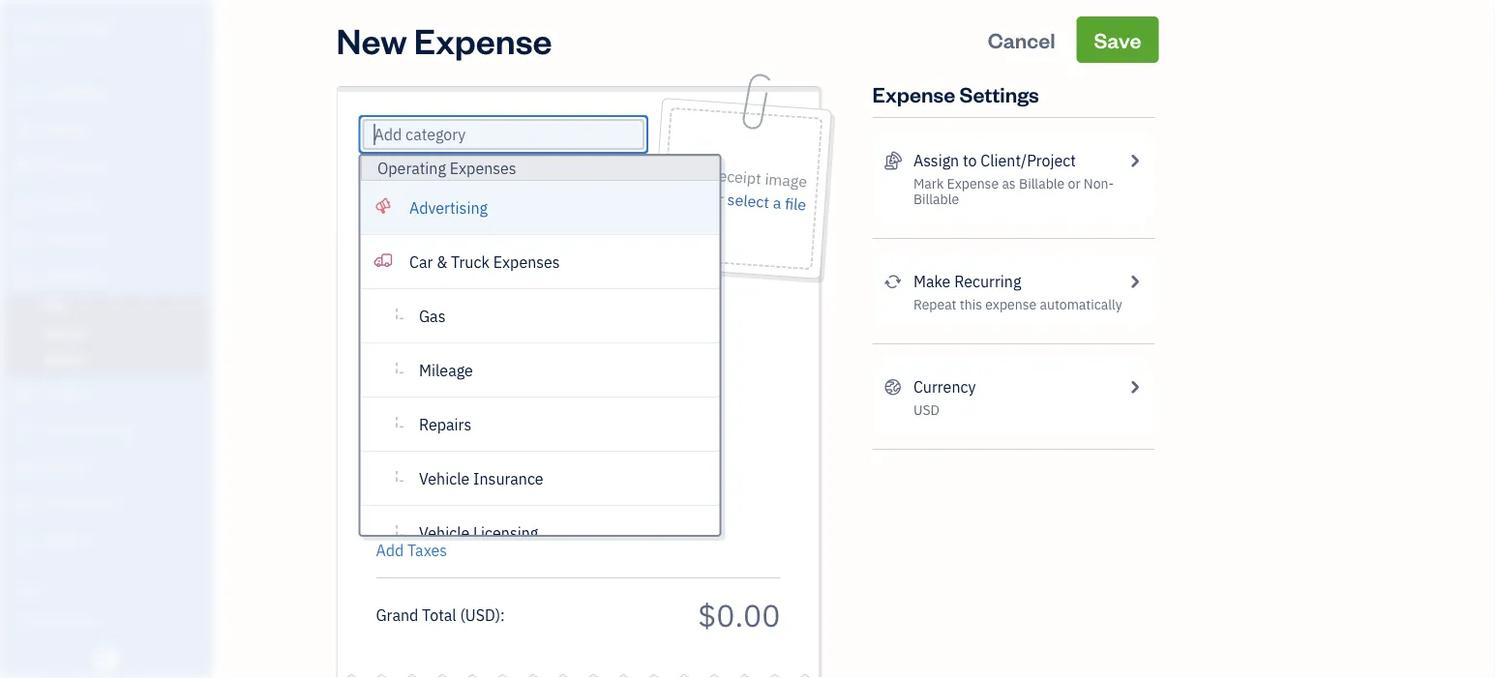Task type: describe. For each thing, give the bounding box(es) containing it.
repeat this expense automatically
[[914, 296, 1123, 314]]

settings
[[960, 80, 1040, 107]]

make recurring
[[914, 272, 1022, 292]]

0 vertical spatial expenses
[[449, 158, 516, 179]]

0 horizontal spatial billable
[[914, 190, 960, 208]]

payment image
[[13, 231, 36, 251]]

grand total ( usd ):
[[376, 605, 505, 625]]

add taxes button
[[376, 539, 447, 563]]

car & truck expenses
[[409, 252, 560, 272]]

total
[[422, 605, 457, 625]]

Date in MM/DD/YYYY format text field
[[376, 171, 502, 191]]

select a file button
[[727, 188, 807, 217]]

0 horizontal spatial usd
[[466, 605, 495, 625]]

expense for mark expense as billable or non- billable
[[947, 175, 999, 193]]

1 vertical spatial expenses
[[493, 252, 560, 272]]

repairs
[[419, 414, 471, 435]]

vehicle insurance
[[419, 469, 543, 489]]

or for mark expense as billable or non- billable
[[1068, 175, 1081, 193]]

Category text field
[[374, 123, 540, 146]]

project image
[[13, 385, 36, 405]]

receipt
[[712, 165, 762, 189]]

non-
[[1084, 175, 1115, 193]]

licensing
[[473, 523, 538, 543]]

team members image
[[15, 613, 207, 628]]

grand
[[376, 605, 419, 625]]

timer image
[[13, 422, 36, 442]]

this
[[960, 296, 983, 314]]

insurance
[[473, 469, 543, 489]]

ruby
[[15, 17, 52, 37]]

add
[[376, 541, 404, 561]]

expense settings
[[873, 80, 1040, 107]]

chevronright image
[[1126, 149, 1144, 172]]

money image
[[13, 459, 36, 478]]

Amount (USD) text field
[[698, 595, 781, 636]]

new expense
[[336, 16, 552, 62]]

repeat
[[914, 296, 957, 314]]

to
[[963, 151, 977, 171]]

cancel button
[[971, 16, 1073, 63]]

chevronright image for currency
[[1126, 376, 1144, 399]]

0 vertical spatial usd
[[914, 401, 940, 419]]

freshbooks image
[[91, 648, 122, 671]]

report image
[[13, 533, 36, 552]]

recurring
[[955, 272, 1022, 292]]

mark expense as billable or non- billable
[[914, 175, 1115, 208]]

drag receipt image here or
[[674, 163, 808, 209]]

cancel
[[988, 26, 1056, 53]]

a
[[773, 193, 782, 213]]

save button
[[1077, 16, 1159, 63]]



Task type: locate. For each thing, give the bounding box(es) containing it.
0 vertical spatial vehicle
[[419, 469, 469, 489]]

billable
[[1020, 175, 1065, 193], [914, 190, 960, 208]]

currencyandlanguage image
[[884, 376, 902, 399]]

file
[[784, 193, 807, 215]]

or
[[1068, 175, 1081, 193], [709, 188, 725, 209]]

2 chevronright image from the top
[[1126, 376, 1144, 399]]

expense for new expense
[[414, 16, 552, 62]]

truck
[[451, 252, 489, 272]]

usd down currency
[[914, 401, 940, 419]]

(
[[460, 605, 466, 625]]

save
[[1094, 26, 1142, 53]]

car
[[409, 252, 433, 272]]

dashboard image
[[13, 84, 36, 104]]

refresh image
[[884, 270, 902, 293]]

1 vertical spatial usd
[[466, 605, 495, 625]]

client image
[[13, 121, 36, 140]]

expense inside mark expense as billable or non- billable
[[947, 175, 999, 193]]

usd right total
[[466, 605, 495, 625]]

1 horizontal spatial usd
[[914, 401, 940, 419]]

client/project
[[981, 151, 1077, 171]]

0 vertical spatial chevronright image
[[1126, 270, 1144, 293]]

vehicle for vehicle insurance
[[419, 469, 469, 489]]

&
[[436, 252, 447, 272]]

chevronright image
[[1126, 270, 1144, 293], [1126, 376, 1144, 399]]

vehicle
[[419, 469, 469, 489], [419, 523, 469, 543]]

list box
[[361, 156, 720, 561]]

currency
[[914, 377, 976, 397]]

2 vertical spatial expense
[[947, 175, 999, 193]]

main element
[[0, 0, 261, 679]]

new
[[336, 16, 407, 62]]

operating
[[377, 158, 446, 179]]

or inside mark expense as billable or non- billable
[[1068, 175, 1081, 193]]

0 vertical spatial expense
[[414, 16, 552, 62]]

or for drag receipt image here or
[[709, 188, 725, 209]]

2 vehicle from the top
[[419, 523, 469, 543]]

1 horizontal spatial billable
[[1020, 175, 1065, 193]]

or right here
[[709, 188, 725, 209]]

ruby oranges owner
[[15, 17, 114, 54]]

1 vertical spatial expense
[[873, 80, 956, 107]]

make
[[914, 272, 951, 292]]

expense
[[986, 296, 1037, 314]]

mileage
[[419, 360, 473, 381]]

estimate image
[[13, 158, 36, 177]]

add taxes
[[376, 541, 447, 561]]

here
[[674, 186, 707, 208]]

automatically
[[1040, 296, 1123, 314]]

assign
[[914, 151, 960, 171]]

vehicle for vehicle licensing
[[419, 523, 469, 543]]

chevronright image for make recurring
[[1126, 270, 1144, 293]]

assign to client/project
[[914, 151, 1077, 171]]

expenses down category text field
[[449, 158, 516, 179]]

owner
[[15, 39, 51, 54]]

select a file
[[727, 189, 807, 215]]

operating expenses
[[377, 158, 516, 179]]

expenses
[[449, 158, 516, 179], [493, 252, 560, 272]]

image
[[765, 169, 808, 192]]

billable down 'assign'
[[914, 190, 960, 208]]

expense image
[[13, 268, 36, 288]]

vehicle right add
[[419, 523, 469, 543]]

expense
[[414, 16, 552, 62], [873, 80, 956, 107], [947, 175, 999, 193]]

vehicle down repairs
[[419, 469, 469, 489]]

expensesrebilling image
[[884, 149, 902, 172]]

mark
[[914, 175, 944, 193]]

1 horizontal spatial or
[[1068, 175, 1081, 193]]

select
[[727, 189, 770, 213]]

list box containing operating expenses
[[361, 156, 720, 561]]

drag
[[676, 163, 710, 185]]

invoice image
[[13, 195, 36, 214]]

vehicle licensing
[[419, 523, 538, 543]]

usd
[[914, 401, 940, 419], [466, 605, 495, 625]]

taxes
[[408, 541, 447, 561]]

expenses right truck
[[493, 252, 560, 272]]

0 horizontal spatial or
[[709, 188, 725, 209]]

Description text field
[[366, 293, 771, 526]]

chart image
[[13, 496, 36, 515]]

1 chevronright image from the top
[[1126, 270, 1144, 293]]

or inside drag receipt image here or
[[709, 188, 725, 209]]

1 vertical spatial vehicle
[[419, 523, 469, 543]]

apps image
[[15, 582, 207, 597]]

oranges
[[55, 17, 114, 37]]

1 vehicle from the top
[[419, 469, 469, 489]]

or left non-
[[1068, 175, 1081, 193]]

as
[[1002, 175, 1016, 193]]

advertising
[[409, 198, 487, 218]]

gas
[[419, 306, 445, 326]]

billable down the client/project
[[1020, 175, 1065, 193]]

1 vertical spatial chevronright image
[[1126, 376, 1144, 399]]

):
[[495, 605, 505, 625]]



Task type: vqa. For each thing, say whether or not it's contained in the screenshot.
'team'
no



